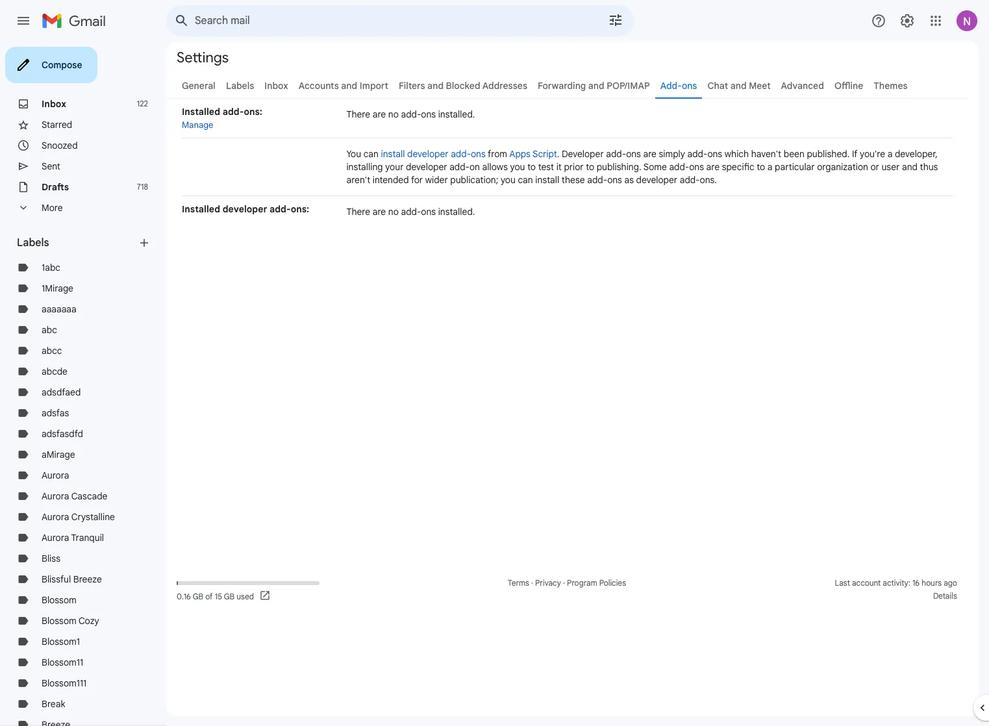 Task type: vqa. For each thing, say whether or not it's contained in the screenshot.
099ticket Link
no



Task type: locate. For each thing, give the bounding box(es) containing it.
abc link
[[42, 324, 57, 336]]

footer
[[166, 577, 969, 603]]

1 horizontal spatial a
[[888, 148, 893, 160]]

installed
[[182, 106, 220, 118], [182, 203, 220, 215]]

1 horizontal spatial install
[[535, 174, 559, 186]]

1 vertical spatial can
[[518, 174, 533, 186]]

installed. down filters and blocked addresses link
[[438, 108, 475, 120]]

inbox for inbox link to the top
[[265, 80, 288, 92]]

a down "haven't"
[[768, 161, 773, 173]]

as
[[625, 174, 634, 186]]

starred link
[[42, 119, 72, 131]]

blissful breeze link
[[42, 574, 102, 585]]

you down allows
[[501, 174, 516, 186]]

a
[[888, 148, 893, 160], [768, 161, 773, 173]]

no down intended
[[388, 206, 399, 218]]

to down developer
[[586, 161, 594, 173]]

0 horizontal spatial a
[[768, 161, 773, 173]]

to down apps script "link"
[[528, 161, 536, 173]]

aurora for aurora cascade
[[42, 490, 69, 502]]

hours
[[922, 578, 942, 588]]

inbox link
[[265, 80, 288, 92], [42, 98, 66, 110]]

0 horizontal spatial ons:
[[244, 106, 262, 118]]

program
[[567, 578, 597, 588]]

1 horizontal spatial ·
[[563, 578, 565, 588]]

drafts link
[[42, 181, 69, 193]]

0 vertical spatial inbox
[[265, 80, 288, 92]]

developer
[[407, 148, 449, 160], [406, 161, 447, 173], [636, 174, 678, 186], [223, 203, 267, 215]]

1 vertical spatial there
[[346, 206, 370, 218]]

install
[[381, 148, 405, 160], [535, 174, 559, 186]]

0 horizontal spatial inbox link
[[42, 98, 66, 110]]

abcc link
[[42, 345, 62, 357]]

0 vertical spatial there are no add-ons installed.
[[346, 108, 475, 120]]

installed inside installed add-ons: manage
[[182, 106, 220, 118]]

a up user
[[888, 148, 893, 160]]

1 installed from the top
[[182, 106, 220, 118]]

aurora tranquil
[[42, 532, 104, 544]]

1 vertical spatial install
[[535, 174, 559, 186]]

aurora cascade link
[[42, 490, 107, 502]]

chat and meet link
[[708, 80, 771, 92]]

· right terms link
[[531, 578, 533, 588]]

2 aurora from the top
[[42, 490, 69, 502]]

if
[[852, 148, 858, 160]]

1 horizontal spatial labels
[[226, 80, 254, 92]]

to down "haven't"
[[757, 161, 765, 173]]

are down intended
[[373, 206, 386, 218]]

aurora down aurora link
[[42, 490, 69, 502]]

labels for labels heading at the left top of page
[[17, 236, 49, 249]]

0 horizontal spatial can
[[364, 148, 379, 160]]

you
[[510, 161, 525, 173], [501, 174, 516, 186]]

1 · from the left
[[531, 578, 533, 588]]

gb right 15
[[224, 591, 235, 601]]

inbox up starred
[[42, 98, 66, 110]]

user
[[882, 161, 900, 173]]

2 blossom from the top
[[42, 615, 76, 627]]

no down import in the top left of the page
[[388, 108, 399, 120]]

1 vertical spatial blossom
[[42, 615, 76, 627]]

blossom link
[[42, 594, 76, 606]]

labels up installed add-ons: manage
[[226, 80, 254, 92]]

blossom down blissful on the left bottom of page
[[42, 594, 76, 606]]

offline
[[835, 80, 864, 92]]

0 vertical spatial blossom
[[42, 594, 76, 606]]

0 horizontal spatial labels
[[17, 236, 49, 249]]

publishing.
[[597, 161, 642, 173]]

and right chat
[[731, 80, 747, 92]]

published.
[[807, 148, 850, 160]]

1 vertical spatial inbox link
[[42, 98, 66, 110]]

more
[[42, 202, 63, 214]]

themes link
[[874, 80, 908, 92]]

which
[[725, 148, 749, 160]]

and
[[341, 80, 357, 92], [427, 80, 444, 92], [588, 80, 605, 92], [731, 80, 747, 92], [902, 161, 918, 173]]

details link
[[933, 591, 957, 601]]

blossom down blossom link
[[42, 615, 76, 627]]

0 horizontal spatial gb
[[193, 591, 203, 601]]

there are no add-ons installed. down filters
[[346, 108, 475, 120]]

break link
[[42, 698, 65, 710]]

inbox link right labels link
[[265, 80, 288, 92]]

1 vertical spatial labels
[[17, 236, 49, 249]]

adsfasdfd link
[[42, 428, 83, 440]]

there
[[346, 108, 370, 120], [346, 206, 370, 218]]

1 horizontal spatial ons:
[[291, 203, 309, 215]]

manage button
[[182, 120, 213, 131]]

adsfas
[[42, 407, 69, 419]]

0 vertical spatial can
[[364, 148, 379, 160]]

1mirage
[[42, 283, 73, 294]]

0 vertical spatial a
[[888, 148, 893, 160]]

1 horizontal spatial to
[[586, 161, 594, 173]]

privacy
[[535, 578, 561, 588]]

aurora up bliss
[[42, 532, 69, 544]]

2 there are no add-ons installed. from the top
[[346, 206, 475, 218]]

gmail image
[[42, 8, 112, 34]]

and left import in the top left of the page
[[341, 80, 357, 92]]

add-
[[223, 106, 244, 118], [401, 108, 421, 120], [451, 148, 471, 160], [606, 148, 626, 160], [688, 148, 708, 160], [450, 161, 470, 173], [669, 161, 689, 173], [587, 174, 607, 186], [680, 174, 700, 186], [270, 203, 291, 215], [401, 206, 421, 218]]

4 aurora from the top
[[42, 532, 69, 544]]

1 vertical spatial no
[[388, 206, 399, 218]]

crystalline
[[71, 511, 115, 523]]

and down developer,
[[902, 161, 918, 173]]

0 vertical spatial labels
[[226, 80, 254, 92]]

used
[[237, 591, 254, 601]]

install down test
[[535, 174, 559, 186]]

0 vertical spatial installed
[[182, 106, 220, 118]]

1 vertical spatial ons:
[[291, 203, 309, 215]]

on
[[470, 161, 480, 173]]

cozy
[[79, 615, 99, 627]]

filters and blocked addresses link
[[399, 80, 528, 92]]

1 blossom from the top
[[42, 594, 76, 606]]

you're
[[860, 148, 885, 160]]

1 aurora from the top
[[42, 470, 69, 481]]

accounts
[[299, 80, 339, 92]]

aurora up aurora tranquil
[[42, 511, 69, 523]]

0 vertical spatial install
[[381, 148, 405, 160]]

script
[[533, 148, 557, 160]]

aurora for aurora crystalline
[[42, 511, 69, 523]]

inbox inside labels navigation
[[42, 98, 66, 110]]

there are no add-ons installed. down for
[[346, 206, 475, 218]]

can up "installing" at the top
[[364, 148, 379, 160]]

tranquil
[[71, 532, 104, 544]]

can down 'apps'
[[518, 174, 533, 186]]

inbox for the left inbox link
[[42, 98, 66, 110]]

forwarding
[[538, 80, 586, 92]]

blossom for blossom link
[[42, 594, 76, 606]]

3 aurora from the top
[[42, 511, 69, 523]]

no
[[388, 108, 399, 120], [388, 206, 399, 218]]

installed for installed add-ons: manage
[[182, 106, 220, 118]]

15
[[215, 591, 222, 601]]

organization
[[817, 161, 868, 173]]

terms · privacy · program policies
[[508, 578, 626, 588]]

there down aren't
[[346, 206, 370, 218]]

ons left which at the right of the page
[[708, 148, 722, 160]]

follow link to manage storage image
[[259, 590, 272, 603]]

or
[[871, 161, 879, 173]]

ons down wider
[[421, 206, 436, 218]]

0 vertical spatial ons:
[[244, 106, 262, 118]]

chat and meet
[[708, 80, 771, 92]]

installed. down publication;
[[438, 206, 475, 218]]

activity:
[[883, 578, 911, 588]]

import
[[360, 80, 388, 92]]

and left pop/imap
[[588, 80, 605, 92]]

1 horizontal spatial inbox
[[265, 80, 288, 92]]

2 horizontal spatial to
[[757, 161, 765, 173]]

1 vertical spatial there are no add-ons installed.
[[346, 206, 475, 218]]

1 vertical spatial inbox
[[42, 98, 66, 110]]

1 to from the left
[[528, 161, 536, 173]]

bliss
[[42, 553, 60, 565]]

0 vertical spatial no
[[388, 108, 399, 120]]

allows
[[482, 161, 508, 173]]

blossom1 link
[[42, 636, 80, 648]]

None search field
[[166, 5, 634, 36]]

account
[[852, 578, 881, 588]]

labels up 1abc link
[[17, 236, 49, 249]]

0 horizontal spatial ·
[[531, 578, 533, 588]]

some
[[644, 161, 667, 173]]

and right filters
[[427, 80, 444, 92]]

filters and blocked addresses
[[399, 80, 528, 92]]

are up ons.
[[706, 161, 720, 173]]

install up your
[[381, 148, 405, 160]]

settings
[[177, 48, 229, 66]]

ons up on
[[471, 148, 486, 160]]

wider
[[425, 174, 448, 186]]

aaaaaaa
[[42, 303, 77, 315]]

forwarding and pop/imap link
[[538, 80, 650, 92]]

inbox link up starred
[[42, 98, 66, 110]]

0 horizontal spatial inbox
[[42, 98, 66, 110]]

more button
[[0, 197, 156, 218]]

compose
[[42, 59, 82, 71]]

0 vertical spatial installed.
[[438, 108, 475, 120]]

. developer add-ons are simply add-ons which haven't been published. if you're a developer, installing your developer add-on allows you to test it prior to publishing. some add-ons are specific to a particular organization or user and thus aren't intended for wider publication; you can install these add-ons as developer add-ons.
[[346, 148, 938, 186]]

gb left of
[[193, 591, 203, 601]]

inbox right labels link
[[265, 80, 288, 92]]

0 horizontal spatial to
[[528, 161, 536, 173]]

are down import in the top left of the page
[[373, 108, 386, 120]]

starred
[[42, 119, 72, 131]]

· right privacy link
[[563, 578, 565, 588]]

ons: inside installed add-ons: manage
[[244, 106, 262, 118]]

been
[[784, 148, 805, 160]]

aurora down amirage link
[[42, 470, 69, 481]]

bliss link
[[42, 553, 60, 565]]

2 installed from the top
[[182, 203, 220, 215]]

there down accounts and import link
[[346, 108, 370, 120]]

ons.
[[700, 174, 717, 186]]

1 horizontal spatial can
[[518, 174, 533, 186]]

aaaaaaa link
[[42, 303, 77, 315]]

drafts
[[42, 181, 69, 193]]

1 vertical spatial installed.
[[438, 206, 475, 218]]

labels inside navigation
[[17, 236, 49, 249]]

you down 'apps'
[[510, 161, 525, 173]]

1 horizontal spatial inbox link
[[265, 80, 288, 92]]

1 vertical spatial installed
[[182, 203, 220, 215]]

aurora
[[42, 470, 69, 481], [42, 490, 69, 502], [42, 511, 69, 523], [42, 532, 69, 544]]

0 vertical spatial there
[[346, 108, 370, 120]]

2 there from the top
[[346, 206, 370, 218]]

blissful
[[42, 574, 71, 585]]

1 horizontal spatial gb
[[224, 591, 235, 601]]



Task type: describe. For each thing, give the bounding box(es) containing it.
adsdfaed link
[[42, 387, 81, 398]]

blossom111 link
[[42, 678, 87, 689]]

labels link
[[226, 80, 254, 92]]

ons up publishing.
[[626, 148, 641, 160]]

abcde link
[[42, 366, 68, 377]]

blossom1
[[42, 636, 80, 648]]

accounts and import link
[[299, 80, 388, 92]]

1 there are no add-ons installed. from the top
[[346, 108, 475, 120]]

1abc link
[[42, 262, 60, 273]]

and for filters
[[427, 80, 444, 92]]

ons up ons.
[[689, 161, 704, 173]]

manage
[[182, 120, 213, 131]]

you can install developer add-ons from apps script
[[346, 148, 557, 160]]

addresses
[[483, 80, 528, 92]]

support image
[[871, 13, 887, 29]]

advanced search options image
[[603, 7, 629, 33]]

search mail image
[[170, 9, 194, 32]]

ons down publishing.
[[607, 174, 622, 186]]

labels heading
[[17, 236, 138, 249]]

intended
[[373, 174, 409, 186]]

0 vertical spatial inbox link
[[265, 80, 288, 92]]

accounts and import
[[299, 80, 388, 92]]

prior
[[564, 161, 584, 173]]

developer
[[562, 148, 604, 160]]

privacy link
[[535, 578, 561, 588]]

pop/imap
[[607, 80, 650, 92]]

aurora crystalline
[[42, 511, 115, 523]]

1 vertical spatial you
[[501, 174, 516, 186]]

last
[[835, 578, 850, 588]]

adsfas link
[[42, 407, 69, 419]]

1 vertical spatial a
[[768, 161, 773, 173]]

aurora link
[[42, 470, 69, 481]]

1 gb from the left
[[193, 591, 203, 601]]

labels navigation
[[0, 42, 166, 726]]

test
[[538, 161, 554, 173]]

1mirage link
[[42, 283, 73, 294]]

blissful breeze
[[42, 574, 102, 585]]

0 vertical spatial you
[[510, 161, 525, 173]]

0 horizontal spatial install
[[381, 148, 405, 160]]

add-
[[660, 80, 682, 92]]

and for forwarding
[[588, 80, 605, 92]]

sent link
[[42, 160, 60, 172]]

can inside . developer add-ons are simply add-ons which haven't been published. if you're a developer, installing your developer add-on allows you to test it prior to publishing. some add-ons are specific to a particular organization or user and thus aren't intended for wider publication; you can install these add-ons as developer add-ons.
[[518, 174, 533, 186]]

ons down filters
[[421, 108, 436, 120]]

install developer add-ons link
[[381, 148, 486, 160]]

and for accounts
[[341, 80, 357, 92]]

installed add-ons: manage
[[182, 106, 262, 131]]

for
[[411, 174, 423, 186]]

1abc
[[42, 262, 60, 273]]

2 no from the top
[[388, 206, 399, 218]]

adsfasdfd
[[42, 428, 83, 440]]

labels for labels link
[[226, 80, 254, 92]]

16
[[913, 578, 920, 588]]

compose button
[[5, 47, 98, 83]]

add- inside installed add-ons: manage
[[223, 106, 244, 118]]

aurora for aurora tranquil
[[42, 532, 69, 544]]

aren't
[[346, 174, 370, 186]]

of
[[205, 591, 213, 601]]

advanced link
[[781, 80, 824, 92]]

blossom111
[[42, 678, 87, 689]]

main menu image
[[16, 13, 31, 29]]

ons left chat
[[682, 80, 697, 92]]

adsdfaed
[[42, 387, 81, 398]]

thus
[[920, 161, 938, 173]]

terms
[[508, 578, 529, 588]]

aurora for aurora link
[[42, 470, 69, 481]]

2 gb from the left
[[224, 591, 235, 601]]

ago
[[944, 578, 957, 588]]

details
[[933, 591, 957, 601]]

chat
[[708, 80, 728, 92]]

and inside . developer add-ons are simply add-ons which haven't been published. if you're a developer, installing your developer add-on allows you to test it prior to publishing. some add-ons are specific to a particular organization or user and thus aren't intended for wider publication; you can install these add-ons as developer add-ons.
[[902, 161, 918, 173]]

settings image
[[900, 13, 915, 29]]

cascade
[[71, 490, 107, 502]]

add-ons
[[660, 80, 697, 92]]

installing
[[346, 161, 383, 173]]

abcc
[[42, 345, 62, 357]]

blossom for blossom cozy
[[42, 615, 76, 627]]

2 installed. from the top
[[438, 206, 475, 218]]

are up some
[[643, 148, 657, 160]]

blossom cozy link
[[42, 615, 99, 627]]

1 installed. from the top
[[438, 108, 475, 120]]

Search mail text field
[[195, 14, 572, 27]]

installed for installed developer add-ons:
[[182, 203, 220, 215]]

meet
[[749, 80, 771, 92]]

install inside . developer add-ons are simply add-ons which haven't been published. if you're a developer, installing your developer add-on allows you to test it prior to publishing. some add-ons are specific to a particular organization or user and thus aren't intended for wider publication; you can install these add-ons as developer add-ons.
[[535, 174, 559, 186]]

publication;
[[450, 174, 498, 186]]

breeze
[[73, 574, 102, 585]]

break
[[42, 698, 65, 710]]

amirage link
[[42, 449, 75, 461]]

these
[[562, 174, 585, 186]]

aurora cascade
[[42, 490, 107, 502]]

developer,
[[895, 148, 938, 160]]

snoozed
[[42, 140, 78, 151]]

filters
[[399, 80, 425, 92]]

blossom11
[[42, 657, 83, 668]]

1 there from the top
[[346, 108, 370, 120]]

particular
[[775, 161, 815, 173]]

you
[[346, 148, 361, 160]]

and for chat
[[731, 80, 747, 92]]

2 · from the left
[[563, 578, 565, 588]]

1 no from the top
[[388, 108, 399, 120]]

it
[[557, 161, 562, 173]]

3 to from the left
[[757, 161, 765, 173]]

aurora tranquil link
[[42, 532, 104, 544]]

blocked
[[446, 80, 480, 92]]

haven't
[[751, 148, 782, 160]]

718
[[137, 182, 148, 192]]

add-ons link
[[660, 80, 697, 92]]

2 to from the left
[[586, 161, 594, 173]]

aurora crystalline link
[[42, 511, 115, 523]]

themes
[[874, 80, 908, 92]]

footer containing terms
[[166, 577, 969, 603]]

blossom cozy
[[42, 615, 99, 627]]

abcde
[[42, 366, 68, 377]]



